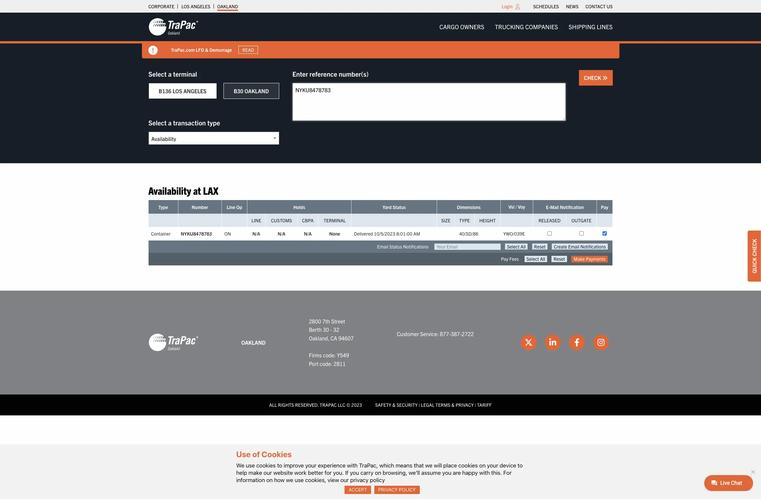 Task type: describe. For each thing, give the bounding box(es) containing it.
footer containing 2800 7th street
[[0, 291, 762, 415]]

0 vertical spatial with
[[347, 462, 358, 469]]

make
[[574, 256, 585, 262]]

30
[[323, 326, 329, 333]]

experience
[[318, 462, 346, 469]]

terms
[[436, 402, 451, 408]]

pay for pay
[[602, 204, 609, 210]]

owners
[[461, 23, 485, 31]]

0 vertical spatial angeles
[[191, 3, 211, 9]]

view
[[328, 477, 339, 484]]

0 vertical spatial los
[[182, 3, 190, 9]]

yard status
[[383, 204, 406, 210]]

/
[[516, 204, 517, 210]]

firms
[[309, 352, 322, 358]]

quick
[[752, 258, 759, 273]]

2 horizontal spatial on
[[480, 462, 486, 469]]

line for line op
[[227, 204, 236, 210]]

0 horizontal spatial &
[[205, 47, 209, 53]]

transaction
[[173, 119, 206, 127]]

privacy policy link
[[375, 486, 420, 494]]

oakland link
[[218, 2, 238, 11]]

select a transaction type
[[149, 119, 220, 127]]

1 vertical spatial oakland
[[245, 88, 269, 94]]

banner containing cargo owners
[[0, 13, 762, 58]]

94607
[[339, 335, 354, 342]]

for
[[325, 470, 332, 476]]

line op
[[227, 204, 242, 210]]

1 horizontal spatial privacy
[[456, 402, 474, 408]]

a for terminal
[[168, 70, 172, 78]]

1 horizontal spatial we
[[426, 462, 433, 469]]

website
[[274, 470, 293, 476]]

make payments link
[[572, 256, 608, 262]]

availability
[[149, 184, 191, 197]]

op
[[237, 204, 242, 210]]

1 vertical spatial we
[[286, 477, 294, 484]]

lax
[[203, 184, 219, 197]]

enter
[[293, 70, 308, 78]]

los angeles link
[[182, 2, 211, 11]]

make
[[249, 470, 262, 476]]

device
[[500, 462, 517, 469]]

status for yard
[[393, 204, 406, 210]]

contact us link
[[586, 2, 613, 11]]

1 oakland image from the top
[[149, 18, 198, 36]]

select for select a terminal
[[149, 70, 167, 78]]

0 horizontal spatial type
[[159, 204, 168, 210]]

2 n/a from the left
[[278, 231, 286, 237]]

news link
[[567, 2, 579, 11]]

line for line
[[252, 218, 261, 224]]

1 n/a from the left
[[253, 231, 260, 237]]

safety & security | legal terms & privacy | tariff
[[376, 402, 492, 408]]

1 you from the left
[[350, 470, 359, 476]]

browsing,
[[383, 470, 408, 476]]

schedules
[[534, 3, 560, 9]]

we
[[237, 462, 245, 469]]

that
[[414, 462, 424, 469]]

check inside button
[[585, 74, 603, 81]]

quick check
[[752, 239, 759, 273]]

2800
[[309, 318, 321, 325]]

Your Email email field
[[435, 244, 501, 250]]

corporate link
[[149, 2, 175, 11]]

1 vertical spatial check
[[752, 239, 759, 256]]

cookies
[[262, 450, 292, 459]]

1 vertical spatial angeles
[[184, 88, 207, 94]]

terminal
[[173, 70, 197, 78]]

2 horizontal spatial &
[[452, 402, 455, 408]]

lines
[[597, 23, 613, 31]]

information
[[237, 477, 265, 484]]

holds
[[294, 204, 305, 210]]

terminal
[[324, 218, 346, 224]]

privacy inside privacy policy link
[[379, 487, 398, 493]]

shipping
[[569, 23, 596, 31]]

1 | from the left
[[419, 402, 420, 408]]

select a terminal
[[149, 70, 197, 78]]

2 to from the left
[[518, 462, 523, 469]]

will
[[434, 462, 442, 469]]

y549
[[337, 352, 349, 358]]

3 n/a from the left
[[304, 231, 312, 237]]

0 vertical spatial use
[[246, 462, 255, 469]]

2 | from the left
[[475, 402, 477, 408]]

2722
[[462, 331, 474, 337]]

fees
[[510, 256, 519, 262]]

berth
[[309, 326, 322, 333]]

b30
[[234, 88, 244, 94]]

cargo owners link
[[435, 20, 490, 34]]

reserved.
[[295, 402, 319, 408]]

trapac.com lfd & demurrage
[[171, 47, 232, 53]]

vsl
[[509, 204, 515, 210]]

1 to from the left
[[277, 462, 283, 469]]

8:01:00
[[397, 231, 413, 237]]

login link
[[502, 3, 513, 9]]

a for transaction
[[168, 119, 172, 127]]

number
[[192, 204, 208, 210]]

customs
[[271, 218, 292, 224]]

contact us
[[586, 3, 613, 9]]

solid image inside check button
[[603, 75, 608, 81]]

use
[[237, 450, 251, 459]]

firms code:  y549 port code:  2811
[[309, 352, 349, 367]]

work
[[295, 470, 307, 476]]

32
[[334, 326, 340, 333]]

for
[[504, 470, 512, 476]]

contact
[[586, 3, 606, 9]]

0 vertical spatial oakland
[[218, 3, 238, 9]]

0 horizontal spatial our
[[264, 470, 272, 476]]

trucking companies link
[[490, 20, 564, 34]]

vsl / voy
[[509, 204, 526, 210]]

yard
[[383, 204, 392, 210]]

2 cookies from the left
[[459, 462, 478, 469]]

privacy policy
[[379, 487, 416, 493]]

reference
[[310, 70, 338, 78]]

©
[[347, 402, 351, 408]]

877-
[[440, 331, 451, 337]]

help
[[237, 470, 247, 476]]

all rights reserved. trapac llc © 2023
[[269, 402, 362, 408]]

email
[[378, 244, 389, 250]]

2800 7th street berth 30 - 32 oakland, ca 94607
[[309, 318, 354, 342]]

are
[[453, 470, 461, 476]]



Task type: vqa. For each thing, say whether or not it's contained in the screenshot.
the 12/31/2023 00:00 corresponding to 10/30/2023 08:00
no



Task type: locate. For each thing, give the bounding box(es) containing it.
None checkbox
[[548, 231, 552, 236], [603, 231, 607, 236], [548, 231, 552, 236], [603, 231, 607, 236]]

1 horizontal spatial n/a
[[278, 231, 286, 237]]

line left "op"
[[227, 204, 236, 210]]

1 select from the top
[[149, 70, 167, 78]]

cookies,
[[305, 477, 326, 484]]

2 horizontal spatial n/a
[[304, 231, 312, 237]]

corporate
[[149, 3, 175, 9]]

e-mail notification
[[547, 204, 584, 210]]

on left device at right bottom
[[480, 462, 486, 469]]

1 vertical spatial code:
[[320, 360, 333, 367]]

los right corporate
[[182, 3, 190, 9]]

0 horizontal spatial you
[[350, 470, 359, 476]]

voy
[[518, 204, 526, 210]]

pay for pay fees
[[502, 256, 509, 262]]

0 vertical spatial select
[[149, 70, 167, 78]]

1 horizontal spatial our
[[341, 477, 349, 484]]

0 vertical spatial privacy
[[456, 402, 474, 408]]

no image
[[750, 469, 757, 475]]

status
[[393, 204, 406, 210], [390, 244, 403, 250]]

privacy
[[351, 477, 369, 484]]

0 vertical spatial we
[[426, 462, 433, 469]]

payments
[[586, 256, 606, 262]]

2 a from the top
[[168, 119, 172, 127]]

accept link
[[345, 486, 371, 494]]

make payments
[[574, 256, 606, 262]]

0 horizontal spatial line
[[227, 204, 236, 210]]

news
[[567, 3, 579, 9]]

n/a down cbpa at top
[[304, 231, 312, 237]]

1 vertical spatial a
[[168, 119, 172, 127]]

height
[[480, 218, 496, 224]]

2 select from the top
[[149, 119, 167, 127]]

angeles
[[191, 3, 211, 9], [184, 88, 207, 94]]

menu bar
[[530, 2, 617, 11], [435, 20, 619, 34]]

None button
[[506, 244, 528, 250], [533, 244, 548, 250], [552, 244, 608, 250], [525, 256, 548, 262], [552, 256, 568, 262], [506, 244, 528, 250], [533, 244, 548, 250], [552, 244, 608, 250], [525, 256, 548, 262], [552, 256, 568, 262]]

1 horizontal spatial cookies
[[459, 462, 478, 469]]

trucking
[[495, 23, 524, 31]]

0 vertical spatial oakland image
[[149, 18, 198, 36]]

1 horizontal spatial solid image
[[603, 75, 608, 81]]

cookies up make
[[257, 462, 276, 469]]

light image
[[516, 4, 521, 9]]

1 a from the top
[[168, 70, 172, 78]]

type
[[159, 204, 168, 210], [460, 218, 470, 224]]

0 horizontal spatial on
[[267, 477, 273, 484]]

0 horizontal spatial use
[[246, 462, 255, 469]]

to up the website at bottom left
[[277, 462, 283, 469]]

outgate
[[572, 218, 592, 224]]

| left tariff link
[[475, 402, 477, 408]]

check
[[585, 74, 603, 81], [752, 239, 759, 256]]

of
[[253, 450, 260, 459]]

to
[[277, 462, 283, 469], [518, 462, 523, 469]]

pay fees
[[502, 256, 519, 262]]

assume
[[422, 470, 441, 476]]

you right if
[[350, 470, 359, 476]]

2 you from the left
[[443, 470, 452, 476]]

email status notifications
[[378, 244, 429, 250]]

1 horizontal spatial with
[[480, 470, 490, 476]]

1 vertical spatial privacy
[[379, 487, 398, 493]]

our
[[264, 470, 272, 476], [341, 477, 349, 484]]

n/a down customs
[[278, 231, 286, 237]]

& right the safety
[[393, 402, 396, 408]]

0 vertical spatial type
[[159, 204, 168, 210]]

None checkbox
[[580, 231, 584, 236]]

us
[[607, 3, 613, 9]]

with up if
[[347, 462, 358, 469]]

policy
[[399, 487, 416, 493]]

trapac
[[320, 402, 337, 408]]

0 vertical spatial line
[[227, 204, 236, 210]]

to right device at right bottom
[[518, 462, 523, 469]]

0 horizontal spatial check
[[585, 74, 603, 81]]

footer
[[0, 291, 762, 415]]

menu bar up shipping
[[530, 2, 617, 11]]

on up policy
[[375, 470, 382, 476]]

we'll
[[409, 470, 420, 476]]

1 vertical spatial pay
[[502, 256, 509, 262]]

n/a right the on
[[253, 231, 260, 237]]

los
[[182, 3, 190, 9], [173, 88, 182, 94]]

status right email
[[390, 244, 403, 250]]

1 vertical spatial menu bar
[[435, 20, 619, 34]]

1 horizontal spatial use
[[295, 477, 304, 484]]

0 horizontal spatial to
[[277, 462, 283, 469]]

angeles left oakland link
[[191, 3, 211, 9]]

select left transaction
[[149, 119, 167, 127]]

cbpa
[[302, 218, 314, 224]]

your up better
[[306, 462, 317, 469]]

oakland image inside footer
[[149, 333, 198, 352]]

a left terminal
[[168, 70, 172, 78]]

type up 40/sd/86
[[460, 218, 470, 224]]

cookies
[[257, 462, 276, 469], [459, 462, 478, 469]]

2 vertical spatial on
[[267, 477, 273, 484]]

our right make
[[264, 470, 272, 476]]

service:
[[421, 331, 439, 337]]

0 vertical spatial a
[[168, 70, 172, 78]]

customer
[[397, 331, 419, 337]]

read link
[[239, 46, 258, 54]]

1 vertical spatial type
[[460, 218, 470, 224]]

Enter reference number(s) text field
[[293, 83, 566, 121]]

security
[[397, 402, 418, 408]]

select up b136
[[149, 70, 167, 78]]

privacy down policy
[[379, 487, 398, 493]]

on left how
[[267, 477, 273, 484]]

select for select a transaction type
[[149, 119, 167, 127]]

enter reference number(s)
[[293, 70, 369, 78]]

privacy left tariff
[[456, 402, 474, 408]]

0 vertical spatial status
[[393, 204, 406, 210]]

1 horizontal spatial on
[[375, 470, 382, 476]]

2023
[[352, 402, 362, 408]]

angeles down terminal
[[184, 88, 207, 94]]

0 horizontal spatial pay
[[502, 256, 509, 262]]

cookies up happy
[[459, 462, 478, 469]]

0 vertical spatial check
[[585, 74, 603, 81]]

type
[[208, 119, 220, 127]]

number(s)
[[339, 70, 369, 78]]

your
[[306, 462, 317, 469], [488, 462, 499, 469]]

1 vertical spatial with
[[480, 470, 490, 476]]

code: right port
[[320, 360, 333, 367]]

line left customs
[[252, 218, 261, 224]]

size
[[442, 218, 451, 224]]

oakland image
[[149, 18, 198, 36], [149, 333, 198, 352]]

we down the website at bottom left
[[286, 477, 294, 484]]

port
[[309, 360, 319, 367]]

1 horizontal spatial you
[[443, 470, 452, 476]]

carry
[[361, 470, 374, 476]]

all
[[269, 402, 277, 408]]

use down work
[[295, 477, 304, 484]]

1 vertical spatial oakland image
[[149, 333, 198, 352]]

0 vertical spatial on
[[480, 462, 486, 469]]

1 vertical spatial solid image
[[603, 75, 608, 81]]

1 horizontal spatial |
[[475, 402, 477, 408]]

1 horizontal spatial type
[[460, 218, 470, 224]]

menu bar containing schedules
[[530, 2, 617, 11]]

improve
[[284, 462, 304, 469]]

customer service: 877-387-2722
[[397, 331, 474, 337]]

tariff link
[[478, 402, 492, 408]]

with left this.
[[480, 470, 490, 476]]

you down the place
[[443, 470, 452, 476]]

1 horizontal spatial pay
[[602, 204, 609, 210]]

1 cookies from the left
[[257, 462, 276, 469]]

banner
[[0, 13, 762, 58]]

1 vertical spatial los
[[173, 88, 182, 94]]

1 horizontal spatial your
[[488, 462, 499, 469]]

means
[[396, 462, 413, 469]]

solid image
[[149, 46, 158, 55], [603, 75, 608, 81]]

legal
[[421, 402, 435, 408]]

0 vertical spatial menu bar
[[530, 2, 617, 11]]

1 your from the left
[[306, 462, 317, 469]]

1 horizontal spatial line
[[252, 218, 261, 224]]

1 vertical spatial use
[[295, 477, 304, 484]]

los angeles
[[182, 3, 211, 9]]

you.
[[333, 470, 344, 476]]

0 vertical spatial pay
[[602, 204, 609, 210]]

this.
[[492, 470, 502, 476]]

-
[[331, 326, 332, 333]]

0 horizontal spatial with
[[347, 462, 358, 469]]

2 your from the left
[[488, 462, 499, 469]]

cargo owners
[[440, 23, 485, 31]]

use up make
[[246, 462, 255, 469]]

1 horizontal spatial to
[[518, 462, 523, 469]]

1 horizontal spatial check
[[752, 239, 759, 256]]

status for email
[[390, 244, 403, 250]]

& right lfd in the left top of the page
[[205, 47, 209, 53]]

accept
[[349, 487, 367, 493]]

0 horizontal spatial |
[[419, 402, 420, 408]]

2 vertical spatial oakland
[[242, 339, 266, 346]]

llc
[[338, 402, 346, 408]]

code: up 2811
[[323, 352, 336, 358]]

7th
[[323, 318, 330, 325]]

schedules link
[[534, 2, 560, 11]]

0 horizontal spatial your
[[306, 462, 317, 469]]

b136
[[159, 88, 172, 94]]

street
[[332, 318, 345, 325]]

menu bar down light icon
[[435, 20, 619, 34]]

read
[[243, 47, 254, 53]]

0 horizontal spatial privacy
[[379, 487, 398, 493]]

happy
[[463, 470, 478, 476]]

0 vertical spatial code:
[[323, 352, 336, 358]]

1 vertical spatial status
[[390, 244, 403, 250]]

1 vertical spatial our
[[341, 477, 349, 484]]

trucking companies
[[495, 23, 559, 31]]

oakland,
[[309, 335, 330, 342]]

1 vertical spatial select
[[149, 119, 167, 127]]

trapac,
[[359, 462, 378, 469]]

0 vertical spatial our
[[264, 470, 272, 476]]

better
[[308, 470, 324, 476]]

pay left fees
[[502, 256, 509, 262]]

0 horizontal spatial n/a
[[253, 231, 260, 237]]

0 horizontal spatial we
[[286, 477, 294, 484]]

type down availability
[[159, 204, 168, 210]]

los right b136
[[173, 88, 182, 94]]

we up assume
[[426, 462, 433, 469]]

1 vertical spatial on
[[375, 470, 382, 476]]

your up this.
[[488, 462, 499, 469]]

b136 los angeles
[[159, 88, 207, 94]]

0 horizontal spatial solid image
[[149, 46, 158, 55]]

our down if
[[341, 477, 349, 484]]

0 vertical spatial solid image
[[149, 46, 158, 55]]

& right terms at the right
[[452, 402, 455, 408]]

2 oakland image from the top
[[149, 333, 198, 352]]

| left legal
[[419, 402, 420, 408]]

1 horizontal spatial &
[[393, 402, 396, 408]]

a left transaction
[[168, 119, 172, 127]]

1 vertical spatial line
[[252, 218, 261, 224]]

pay right notification
[[602, 204, 609, 210]]

ca
[[331, 335, 338, 342]]

safety & security link
[[376, 402, 418, 408]]

0 horizontal spatial cookies
[[257, 462, 276, 469]]

menu bar containing cargo owners
[[435, 20, 619, 34]]

legal terms & privacy link
[[421, 402, 474, 408]]

status right yard
[[393, 204, 406, 210]]



